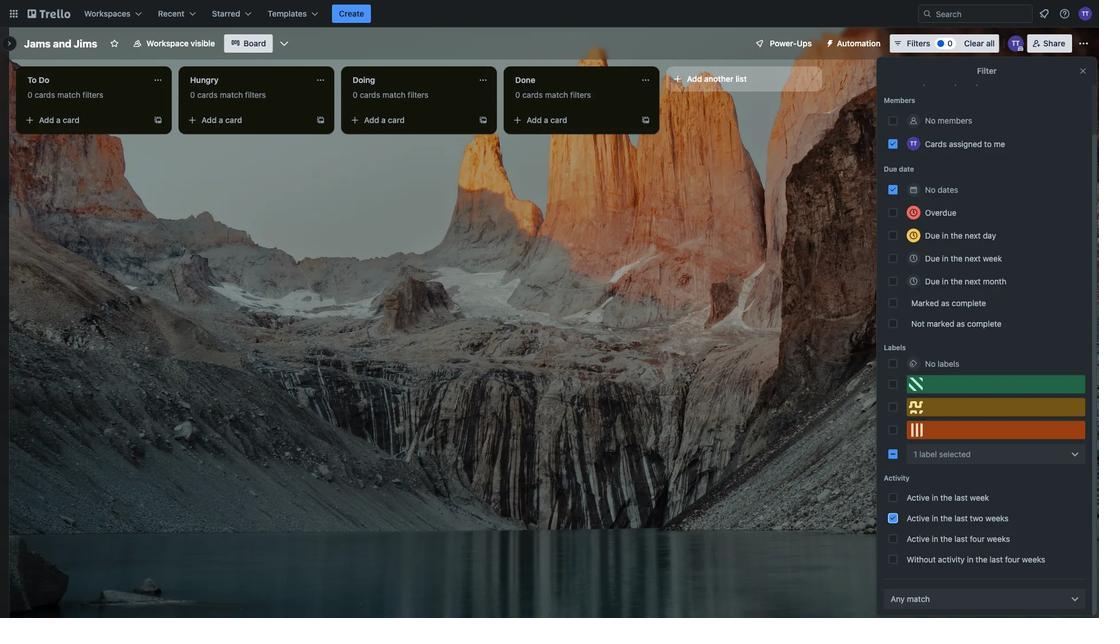 Task type: describe. For each thing, give the bounding box(es) containing it.
this member is an admin of this board. image
[[1018, 46, 1023, 52]]

members,
[[927, 78, 957, 86]]

0 cards match filters for done
[[515, 90, 591, 100]]

activity
[[884, 474, 910, 482]]

close popover image
[[1079, 66, 1088, 76]]

1 vertical spatial complete
[[967, 319, 1002, 328]]

recent button
[[151, 5, 203, 23]]

to
[[27, 75, 37, 85]]

the for active in the last week
[[941, 493, 953, 502]]

clear
[[964, 39, 984, 48]]

a for done
[[544, 115, 548, 125]]

add for doing
[[364, 115, 379, 125]]

overdue
[[925, 208, 957, 217]]

due for due in the next month
[[925, 276, 940, 286]]

workspace visible button
[[126, 34, 222, 53]]

a for to do
[[56, 115, 61, 125]]

0 cards match filters for doing
[[353, 90, 429, 100]]

add a card for doing
[[364, 115, 405, 125]]

jims
[[74, 37, 97, 50]]

and inside board name text box
[[53, 37, 71, 50]]

1
[[914, 449, 917, 459]]

add a card button for doing
[[346, 111, 474, 129]]

filters for doing
[[408, 90, 429, 100]]

members
[[938, 116, 972, 125]]

cards for doing
[[360, 90, 380, 100]]

active in the last two weeks
[[907, 513, 1009, 523]]

0 vertical spatial as
[[941, 298, 950, 307]]

create
[[339, 9, 364, 18]]

marked
[[927, 319, 955, 328]]

Doing text field
[[346, 71, 472, 89]]

1 vertical spatial and
[[980, 78, 991, 86]]

cards assigned to me
[[925, 139, 1005, 148]]

in for active in the last week
[[932, 493, 938, 502]]

search image
[[923, 9, 932, 18]]

add for to do
[[39, 115, 54, 125]]

templates button
[[261, 5, 325, 23]]

next for week
[[965, 253, 981, 263]]

automation
[[837, 39, 881, 48]]

filters for to do
[[82, 90, 103, 100]]

me
[[994, 139, 1005, 148]]

date
[[899, 165, 914, 173]]

clear all
[[964, 39, 995, 48]]

search
[[884, 78, 905, 86]]

filters for done
[[570, 90, 591, 100]]

1 horizontal spatial terry turtle (terryturtle) image
[[1079, 7, 1092, 21]]

last for week
[[955, 493, 968, 502]]

to
[[984, 139, 992, 148]]

do
[[39, 75, 49, 85]]

0 horizontal spatial terry turtle (terryturtle) image
[[907, 137, 921, 150]]

color: orange, title: none element
[[907, 421, 1085, 439]]

primary element
[[0, 0, 1099, 27]]

jams
[[24, 37, 51, 50]]

due date
[[884, 165, 914, 173]]

activity
[[938, 554, 965, 564]]

color: green, title: none element
[[907, 375, 1085, 393]]

add for done
[[527, 115, 542, 125]]

0 cards match filters for to do
[[27, 90, 103, 100]]

in for active in the last four weeks
[[932, 534, 938, 543]]

in for due in the next month
[[942, 276, 949, 286]]

match for hungry
[[220, 90, 243, 100]]

the for due in the next day
[[951, 230, 963, 240]]

list
[[736, 74, 747, 84]]

in for due in the next day
[[942, 230, 949, 240]]

add a card button for to do
[[21, 111, 149, 129]]

clear all button
[[960, 34, 999, 53]]

add another list button
[[666, 66, 822, 92]]

in right activity
[[967, 554, 974, 564]]

any match
[[891, 594, 930, 603]]

the for due in the next month
[[951, 276, 963, 286]]

0 cards match filters for hungry
[[190, 90, 266, 100]]

hungry
[[190, 75, 219, 85]]

no dates
[[925, 185, 958, 194]]

last for four
[[955, 534, 968, 543]]

0 for doing
[[353, 90, 358, 100]]

create from template… image for to do
[[153, 116, 163, 125]]

create from template… image for hungry
[[316, 116, 325, 125]]

to do
[[27, 75, 49, 85]]

ups
[[797, 39, 812, 48]]

cards,
[[907, 78, 925, 86]]

match for to do
[[57, 90, 80, 100]]

open information menu image
[[1059, 8, 1071, 19]]

0 for hungry
[[190, 90, 195, 100]]

cards for hungry
[[197, 90, 218, 100]]

active for active in the last week
[[907, 493, 930, 502]]

weeks for active in the last two weeks
[[986, 513, 1009, 523]]

no members
[[925, 116, 972, 125]]

active for active in the last two weeks
[[907, 513, 930, 523]]

starred
[[212, 9, 240, 18]]

filters
[[907, 39, 930, 48]]

search cards, members, labels, and more.
[[884, 78, 1010, 86]]

another
[[704, 74, 734, 84]]

marked
[[911, 298, 939, 307]]

the for due in the next week
[[951, 253, 963, 263]]

share
[[1044, 39, 1065, 48]]

0 for done
[[515, 90, 520, 100]]

match for doing
[[383, 90, 406, 100]]

the for active in the last four weeks
[[941, 534, 953, 543]]

terry turtle (terryturtle) image
[[1008, 35, 1024, 52]]

add left another
[[687, 74, 702, 84]]

filters for hungry
[[245, 90, 266, 100]]

members
[[884, 96, 915, 104]]

share button
[[1027, 34, 1072, 53]]

dates
[[938, 185, 958, 194]]

more.
[[993, 78, 1010, 86]]

card for hungry
[[225, 115, 242, 125]]

Board name text field
[[18, 34, 103, 53]]

add a card for to do
[[39, 115, 80, 125]]

day
[[983, 230, 996, 240]]

card for done
[[551, 115, 567, 125]]

card for doing
[[388, 115, 405, 125]]

workspaces
[[84, 9, 131, 18]]

board
[[244, 39, 266, 48]]

labels,
[[959, 78, 978, 86]]

To Do text field
[[21, 71, 147, 89]]

filter
[[977, 66, 997, 76]]

due in the next week
[[925, 253, 1002, 263]]



Task type: vqa. For each thing, say whether or not it's contained in the screenshot.
Barb Dwyer (barbdwyer3) icon
no



Task type: locate. For each thing, give the bounding box(es) containing it.
due down overdue
[[925, 230, 940, 240]]

add a card down doing
[[364, 115, 405, 125]]

a down doing text field
[[381, 115, 386, 125]]

terry turtle (terryturtle) image
[[1079, 7, 1092, 21], [907, 137, 921, 150]]

two
[[970, 513, 983, 523]]

create from template… image
[[153, 116, 163, 125], [316, 116, 325, 125], [479, 116, 488, 125], [641, 116, 650, 125]]

power-ups button
[[747, 34, 819, 53]]

add a card for done
[[527, 115, 567, 125]]

add a card button down 'done' text box
[[508, 111, 637, 129]]

2 create from template… image from the left
[[316, 116, 325, 125]]

0 vertical spatial active
[[907, 493, 930, 502]]

complete down "due in the next month"
[[952, 298, 986, 307]]

4 filters from the left
[[570, 90, 591, 100]]

back to home image
[[27, 5, 70, 23]]

Done text field
[[508, 71, 634, 89]]

the
[[951, 230, 963, 240], [951, 253, 963, 263], [951, 276, 963, 286], [941, 493, 953, 502], [941, 513, 953, 523], [941, 534, 953, 543], [976, 554, 988, 564]]

week
[[983, 253, 1002, 263], [970, 493, 989, 502]]

in up active in the last two weeks
[[932, 493, 938, 502]]

add another list
[[687, 74, 747, 84]]

0 for to do
[[27, 90, 32, 100]]

due down due in the next day
[[925, 253, 940, 263]]

a for doing
[[381, 115, 386, 125]]

a for hungry
[[219, 115, 223, 125]]

as
[[941, 298, 950, 307], [957, 319, 965, 328]]

without activity in the last four weeks
[[907, 554, 1045, 564]]

done
[[515, 75, 535, 85]]

1 next from the top
[[965, 230, 981, 240]]

templates
[[268, 9, 307, 18]]

starred button
[[205, 5, 259, 23]]

add
[[687, 74, 702, 84], [39, 115, 54, 125], [202, 115, 217, 125], [364, 115, 379, 125], [527, 115, 542, 125]]

1 active from the top
[[907, 493, 930, 502]]

workspaces button
[[77, 5, 149, 23]]

no for no labels
[[925, 359, 936, 368]]

board link
[[224, 34, 273, 53]]

1 card from the left
[[63, 115, 80, 125]]

add a card button for done
[[508, 111, 637, 129]]

4 0 cards match filters from the left
[[515, 90, 591, 100]]

filters down hungry text box
[[245, 90, 266, 100]]

2 vertical spatial next
[[965, 276, 981, 286]]

0 vertical spatial next
[[965, 230, 981, 240]]

no left dates
[[925, 185, 936, 194]]

add a card button down hungry text box
[[183, 111, 311, 129]]

card down doing text field
[[388, 115, 405, 125]]

a down to do text field
[[56, 115, 61, 125]]

due for due in the next week
[[925, 253, 940, 263]]

week up the two
[[970, 493, 989, 502]]

2 cards from the left
[[197, 90, 218, 100]]

3 0 cards match filters from the left
[[353, 90, 429, 100]]

month
[[983, 276, 1007, 286]]

0 horizontal spatial and
[[53, 37, 71, 50]]

3 filters from the left
[[408, 90, 429, 100]]

0 notifications image
[[1037, 7, 1051, 21]]

1 add a card button from the left
[[21, 111, 149, 129]]

due left date
[[884, 165, 897, 173]]

customize views image
[[279, 38, 290, 49]]

next left month
[[965, 276, 981, 286]]

2 card from the left
[[225, 115, 242, 125]]

2 vertical spatial active
[[907, 534, 930, 543]]

4 cards from the left
[[522, 90, 543, 100]]

filters down doing text field
[[408, 90, 429, 100]]

not
[[911, 319, 925, 328]]

add a card button down to do text field
[[21, 111, 149, 129]]

assigned
[[949, 139, 982, 148]]

add a card down done
[[527, 115, 567, 125]]

a down hungry text box
[[219, 115, 223, 125]]

1 filters from the left
[[82, 90, 103, 100]]

last down active in the last four weeks
[[990, 554, 1003, 564]]

the right activity
[[976, 554, 988, 564]]

match down doing text field
[[383, 90, 406, 100]]

star or unstar board image
[[110, 39, 119, 48]]

active in the last four weeks
[[907, 534, 1010, 543]]

last left the two
[[955, 513, 968, 523]]

last up active in the last two weeks
[[955, 493, 968, 502]]

active in the last week
[[907, 493, 989, 502]]

no left the labels
[[925, 359, 936, 368]]

2 no from the top
[[925, 185, 936, 194]]

1 vertical spatial week
[[970, 493, 989, 502]]

next for month
[[965, 276, 981, 286]]

in down active in the last week on the bottom of the page
[[932, 513, 938, 523]]

last
[[955, 493, 968, 502], [955, 513, 968, 523], [955, 534, 968, 543], [990, 554, 1003, 564]]

0
[[948, 39, 953, 48], [27, 90, 32, 100], [190, 90, 195, 100], [353, 90, 358, 100], [515, 90, 520, 100]]

2 add a card button from the left
[[183, 111, 311, 129]]

active down active in the last week on the bottom of the page
[[907, 513, 930, 523]]

1 vertical spatial as
[[957, 319, 965, 328]]

0 vertical spatial complete
[[952, 298, 986, 307]]

4 card from the left
[[551, 115, 567, 125]]

the up active in the last two weeks
[[941, 493, 953, 502]]

color: yellow, title: none element
[[907, 398, 1085, 416]]

1 add a card from the left
[[39, 115, 80, 125]]

no for no dates
[[925, 185, 936, 194]]

0 vertical spatial week
[[983, 253, 1002, 263]]

the up activity
[[941, 534, 953, 543]]

add for hungry
[[202, 115, 217, 125]]

any
[[891, 594, 905, 603]]

the for active in the last two weeks
[[941, 513, 953, 523]]

complete down marked as complete
[[967, 319, 1002, 328]]

add a card down do
[[39, 115, 80, 125]]

3 card from the left
[[388, 115, 405, 125]]

match
[[57, 90, 80, 100], [220, 90, 243, 100], [383, 90, 406, 100], [545, 90, 568, 100], [907, 594, 930, 603]]

1 0 cards match filters from the left
[[27, 90, 103, 100]]

terry turtle (terryturtle) image left cards
[[907, 137, 921, 150]]

3 no from the top
[[925, 359, 936, 368]]

create button
[[332, 5, 371, 23]]

4 add a card button from the left
[[508, 111, 637, 129]]

cards down done
[[522, 90, 543, 100]]

card for to do
[[63, 115, 80, 125]]

3 active from the top
[[907, 534, 930, 543]]

0 vertical spatial no
[[925, 116, 936, 125]]

due
[[884, 165, 897, 173], [925, 230, 940, 240], [925, 253, 940, 263], [925, 276, 940, 286]]

card down hungry text box
[[225, 115, 242, 125]]

four
[[970, 534, 985, 543], [1005, 554, 1020, 564]]

1 vertical spatial no
[[925, 185, 936, 194]]

1 a from the left
[[56, 115, 61, 125]]

create from template… image for doing
[[479, 116, 488, 125]]

2 a from the left
[[219, 115, 223, 125]]

add a card down hungry
[[202, 115, 242, 125]]

0 horizontal spatial four
[[970, 534, 985, 543]]

active for active in the last four weeks
[[907, 534, 930, 543]]

active
[[907, 493, 930, 502], [907, 513, 930, 523], [907, 534, 930, 543]]

Hungry text field
[[183, 71, 309, 89]]

jams and jims
[[24, 37, 97, 50]]

add down done
[[527, 115, 542, 125]]

card down to do text field
[[63, 115, 80, 125]]

match down hungry text box
[[220, 90, 243, 100]]

in for active in the last two weeks
[[932, 513, 938, 523]]

1 no from the top
[[925, 116, 936, 125]]

add down doing
[[364, 115, 379, 125]]

automation button
[[821, 34, 888, 53]]

cards down do
[[35, 90, 55, 100]]

2 0 cards match filters from the left
[[190, 90, 266, 100]]

0 cards match filters
[[27, 90, 103, 100], [190, 90, 266, 100], [353, 90, 429, 100], [515, 90, 591, 100]]

weeks for active in the last four weeks
[[987, 534, 1010, 543]]

1 horizontal spatial and
[[980, 78, 991, 86]]

4 add a card from the left
[[527, 115, 567, 125]]

next left the day
[[965, 230, 981, 240]]

show menu image
[[1078, 38, 1090, 49]]

in
[[942, 230, 949, 240], [942, 253, 949, 263], [942, 276, 949, 286], [932, 493, 938, 502], [932, 513, 938, 523], [932, 534, 938, 543], [967, 554, 974, 564]]

4 create from template… image from the left
[[641, 116, 650, 125]]

due for due in the next day
[[925, 230, 940, 240]]

cards down doing
[[360, 90, 380, 100]]

power-
[[770, 39, 797, 48]]

match right any
[[907, 594, 930, 603]]

cards
[[925, 139, 947, 148]]

not marked as complete
[[911, 319, 1002, 328]]

last for two
[[955, 513, 968, 523]]

1 horizontal spatial as
[[957, 319, 965, 328]]

labels
[[884, 344, 906, 352]]

due for due date
[[884, 165, 897, 173]]

terry turtle (terryturtle) image right open information menu image at the right top of page
[[1079, 7, 1092, 21]]

and
[[53, 37, 71, 50], [980, 78, 991, 86]]

0 vertical spatial and
[[53, 37, 71, 50]]

0 horizontal spatial as
[[941, 298, 950, 307]]

cards down hungry
[[197, 90, 218, 100]]

add a card button for hungry
[[183, 111, 311, 129]]

visible
[[191, 39, 215, 48]]

selected
[[939, 449, 971, 459]]

3 add a card button from the left
[[346, 111, 474, 129]]

active down 'activity'
[[907, 493, 930, 502]]

1 vertical spatial weeks
[[987, 534, 1010, 543]]

week for active in the last week
[[970, 493, 989, 502]]

due in the next day
[[925, 230, 996, 240]]

marked as complete
[[911, 298, 986, 307]]

switch to… image
[[8, 8, 19, 19]]

recent
[[158, 9, 185, 18]]

next
[[965, 230, 981, 240], [965, 253, 981, 263], [965, 276, 981, 286]]

no labels
[[925, 359, 960, 368]]

card
[[63, 115, 80, 125], [225, 115, 242, 125], [388, 115, 405, 125], [551, 115, 567, 125]]

workspace visible
[[146, 39, 215, 48]]

and left jims
[[53, 37, 71, 50]]

the up due in the next week on the top
[[951, 230, 963, 240]]

the down active in the last week on the bottom of the page
[[941, 513, 953, 523]]

label
[[920, 449, 937, 459]]

the down due in the next day
[[951, 253, 963, 263]]

filters down to do text field
[[82, 90, 103, 100]]

3 a from the left
[[381, 115, 386, 125]]

in for due in the next week
[[942, 253, 949, 263]]

last down active in the last two weeks
[[955, 534, 968, 543]]

power-ups
[[770, 39, 812, 48]]

1 vertical spatial next
[[965, 253, 981, 263]]

2 filters from the left
[[245, 90, 266, 100]]

match for done
[[545, 90, 568, 100]]

2 active from the top
[[907, 513, 930, 523]]

weeks
[[986, 513, 1009, 523], [987, 534, 1010, 543], [1022, 554, 1045, 564]]

0 vertical spatial four
[[970, 534, 985, 543]]

1 vertical spatial terry turtle (terryturtle) image
[[907, 137, 921, 150]]

add a card button
[[21, 111, 149, 129], [183, 111, 311, 129], [346, 111, 474, 129], [508, 111, 637, 129]]

4 a from the left
[[544, 115, 548, 125]]

workspace
[[146, 39, 189, 48]]

and down filter
[[980, 78, 991, 86]]

add down do
[[39, 115, 54, 125]]

Search field
[[932, 5, 1032, 22]]

0 cards match filters down to do text field
[[27, 90, 103, 100]]

0 cards match filters down doing text field
[[353, 90, 429, 100]]

add a card button down doing text field
[[346, 111, 474, 129]]

add a card for hungry
[[202, 115, 242, 125]]

doing
[[353, 75, 375, 85]]

2 add a card from the left
[[202, 115, 242, 125]]

complete
[[952, 298, 986, 307], [967, 319, 1002, 328]]

next up "due in the next month"
[[965, 253, 981, 263]]

due in the next month
[[925, 276, 1007, 286]]

1 vertical spatial active
[[907, 513, 930, 523]]

0 down doing
[[353, 90, 358, 100]]

week up month
[[983, 253, 1002, 263]]

1 vertical spatial four
[[1005, 554, 1020, 564]]

1 label selected
[[914, 449, 971, 459]]

3 cards from the left
[[360, 90, 380, 100]]

0 vertical spatial weeks
[[986, 513, 1009, 523]]

match down 'done' text box
[[545, 90, 568, 100]]

filters
[[82, 90, 103, 100], [245, 90, 266, 100], [408, 90, 429, 100], [570, 90, 591, 100]]

no for no members
[[925, 116, 936, 125]]

without
[[907, 554, 936, 564]]

cards
[[35, 90, 55, 100], [197, 90, 218, 100], [360, 90, 380, 100], [522, 90, 543, 100]]

the up marked as complete
[[951, 276, 963, 286]]

1 horizontal spatial four
[[1005, 554, 1020, 564]]

labels
[[938, 359, 960, 368]]

match down to do text field
[[57, 90, 80, 100]]

no up cards
[[925, 116, 936, 125]]

0 vertical spatial terry turtle (terryturtle) image
[[1079, 7, 1092, 21]]

in down overdue
[[942, 230, 949, 240]]

1 create from template… image from the left
[[153, 116, 163, 125]]

add down hungry
[[202, 115, 217, 125]]

0 cards match filters down 'done' text box
[[515, 90, 591, 100]]

next for day
[[965, 230, 981, 240]]

0 cards match filters down hungry text box
[[190, 90, 266, 100]]

a
[[56, 115, 61, 125], [219, 115, 223, 125], [381, 115, 386, 125], [544, 115, 548, 125]]

3 add a card from the left
[[364, 115, 405, 125]]

2 next from the top
[[965, 253, 981, 263]]

active up without
[[907, 534, 930, 543]]

card down 'done' text box
[[551, 115, 567, 125]]

0 down hungry
[[190, 90, 195, 100]]

0 down to
[[27, 90, 32, 100]]

0 left clear on the right top of the page
[[948, 39, 953, 48]]

due up marked
[[925, 276, 940, 286]]

0 down done
[[515, 90, 520, 100]]

week for due in the next week
[[983, 253, 1002, 263]]

cards for done
[[522, 90, 543, 100]]

a down 'done' text box
[[544, 115, 548, 125]]

2 vertical spatial weeks
[[1022, 554, 1045, 564]]

1 cards from the left
[[35, 90, 55, 100]]

cards for to do
[[35, 90, 55, 100]]

filters down 'done' text box
[[570, 90, 591, 100]]

in up marked as complete
[[942, 276, 949, 286]]

all
[[986, 39, 995, 48]]

create from template… image for done
[[641, 116, 650, 125]]

sm image
[[821, 34, 837, 50]]

in up without
[[932, 534, 938, 543]]

in down due in the next day
[[942, 253, 949, 263]]

3 next from the top
[[965, 276, 981, 286]]

3 create from template… image from the left
[[479, 116, 488, 125]]

2 vertical spatial no
[[925, 359, 936, 368]]



